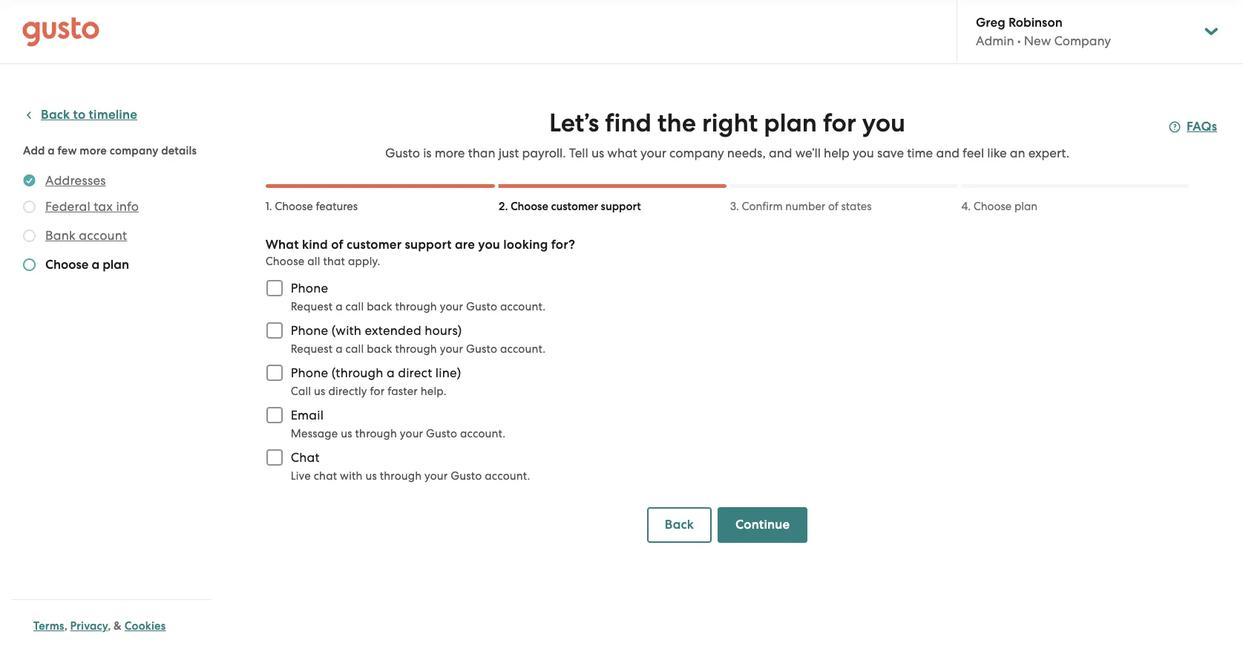 Task type: describe. For each thing, give the bounding box(es) containing it.
phone (through a direct line)
[[291, 365, 461, 380]]

confirm number of states
[[742, 200, 872, 213]]

your inside let's find the right plan for you gusto is more than just payroll. tell us what your company needs, and we'll help you save time and feel like an expert.
[[641, 146, 667, 160]]

Email checkbox
[[258, 399, 291, 431]]

gusto for phone (with extended hours)
[[466, 342, 498, 356]]

phone for phone (through a direct line)
[[291, 365, 329, 380]]

1 , from the left
[[64, 619, 67, 633]]

back for back to timeline
[[41, 107, 70, 123]]

gusto inside let's find the right plan for you gusto is more than just payroll. tell us what your company needs, and we'll help you save time and feel like an expert.
[[385, 146, 420, 160]]

greg robinson admin • new company
[[977, 15, 1112, 48]]

payroll.
[[522, 146, 566, 160]]

with
[[340, 469, 363, 483]]

continue button
[[718, 507, 808, 543]]

that
[[323, 255, 345, 268]]

expert.
[[1029, 146, 1070, 160]]

phone for phone
[[291, 281, 329, 296]]

to
[[73, 107, 86, 123]]

chat
[[291, 450, 320, 465]]

through for phone (with extended hours)
[[395, 342, 437, 356]]

time
[[908, 146, 934, 160]]

back button
[[647, 507, 712, 543]]

check image for bank
[[23, 229, 36, 242]]

kind
[[302, 237, 328, 252]]

an
[[1011, 146, 1026, 160]]

2 and from the left
[[937, 146, 960, 160]]

account
[[79, 228, 127, 243]]

choose a plan list
[[23, 172, 206, 277]]

company
[[1055, 33, 1112, 48]]

more inside let's find the right plan for you gusto is more than just payroll. tell us what your company needs, and we'll help you save time and feel like an expert.
[[435, 146, 465, 160]]

your for phone (with extended hours)
[[440, 342, 463, 356]]

what
[[266, 237, 299, 252]]

choose a plan
[[45, 257, 129, 273]]

needs,
[[728, 146, 766, 160]]

back for phone (with extended hours)
[[367, 342, 393, 356]]

us right message
[[341, 427, 353, 440]]

confirm
[[742, 200, 783, 213]]

let's
[[550, 108, 599, 138]]

find
[[605, 108, 652, 138]]

features
[[316, 200, 358, 213]]

(with
[[332, 323, 362, 338]]

new
[[1025, 33, 1052, 48]]

than
[[468, 146, 496, 160]]

Phone checkbox
[[258, 272, 291, 304]]

a inside choose a plan list
[[92, 257, 100, 273]]

looking
[[504, 237, 548, 252]]

your for chat
[[425, 469, 448, 483]]

save
[[878, 146, 905, 160]]

message us through your gusto account.
[[291, 427, 506, 440]]

us right with
[[366, 469, 377, 483]]

bank account
[[45, 228, 127, 243]]

account. for chat
[[485, 469, 531, 483]]

privacy link
[[70, 619, 108, 633]]

federal
[[45, 199, 90, 214]]

gusto for phone
[[466, 300, 498, 313]]

a down (with
[[336, 342, 343, 356]]

cookies button
[[125, 617, 166, 635]]

the
[[658, 108, 697, 138]]

of for kind
[[331, 237, 344, 252]]

request for phone (with extended hours)
[[291, 342, 333, 356]]

choose for choose plan
[[974, 200, 1012, 213]]

&
[[114, 619, 122, 633]]

choose for choose a plan
[[45, 257, 89, 273]]

help.
[[421, 385, 447, 398]]

cookies
[[125, 619, 166, 633]]

live chat with us through your gusto account.
[[291, 469, 531, 483]]

account. for phone
[[500, 300, 546, 313]]

terms
[[33, 619, 64, 633]]

back to timeline
[[41, 107, 137, 123]]

bank account button
[[45, 227, 127, 244]]

terms , privacy , & cookies
[[33, 619, 166, 633]]

Phone (through a direct line) checkbox
[[258, 356, 291, 389]]

what kind of customer support are you looking for? choose all that apply.
[[266, 237, 576, 268]]

1 vertical spatial plan
[[1015, 200, 1038, 213]]

live
[[291, 469, 311, 483]]

feel
[[963, 146, 985, 160]]

through for chat
[[380, 469, 422, 483]]

1 vertical spatial for
[[370, 385, 385, 398]]

what
[[608, 146, 638, 160]]

call for phone
[[346, 300, 364, 313]]

right
[[703, 108, 758, 138]]

directly
[[329, 385, 367, 398]]

phone for phone (with extended hours)
[[291, 323, 329, 338]]

1 horizontal spatial support
[[601, 200, 641, 213]]

1 vertical spatial you
[[853, 146, 875, 160]]

states
[[842, 200, 872, 213]]

2 , from the left
[[108, 619, 111, 633]]

gusto for chat
[[451, 469, 482, 483]]

message
[[291, 427, 338, 440]]

timeline
[[89, 107, 137, 123]]

tell
[[569, 146, 589, 160]]

add a few more company details
[[23, 144, 197, 157]]



Task type: vqa. For each thing, say whether or not it's contained in the screenshot.


Task type: locate. For each thing, give the bounding box(es) containing it.
addresses button
[[45, 172, 106, 189]]

1 vertical spatial call
[[346, 342, 364, 356]]

1 vertical spatial back
[[367, 342, 393, 356]]

faqs
[[1187, 119, 1218, 134]]

plan down account
[[103, 257, 129, 273]]

plan inside let's find the right plan for you gusto is more than just payroll. tell us what your company needs, and we'll help you save time and feel like an expert.
[[764, 108, 818, 138]]

all
[[308, 255, 321, 268]]

•
[[1018, 33, 1022, 48]]

(through
[[332, 365, 384, 380]]

choose down what at left
[[266, 255, 305, 268]]

help
[[824, 146, 850, 160]]

call us directly for faster help.
[[291, 385, 447, 398]]

account. for phone (with extended hours)
[[500, 342, 546, 356]]

addresses
[[45, 173, 106, 188]]

1 vertical spatial support
[[405, 237, 452, 252]]

1 vertical spatial back
[[665, 517, 694, 532]]

1 horizontal spatial back
[[665, 517, 694, 532]]

back to timeline button
[[23, 106, 137, 124]]

0 vertical spatial call
[[346, 300, 364, 313]]

request
[[291, 300, 333, 313], [291, 342, 333, 356]]

2 request a call back through your gusto account. from the top
[[291, 342, 546, 356]]

you right "help"
[[853, 146, 875, 160]]

you up save
[[863, 108, 906, 138]]

number
[[786, 200, 826, 213]]

call down (with
[[346, 342, 364, 356]]

call
[[291, 385, 311, 398]]

plan
[[764, 108, 818, 138], [1015, 200, 1038, 213], [103, 257, 129, 273]]

1 vertical spatial request a call back through your gusto account.
[[291, 342, 546, 356]]

for?
[[552, 237, 576, 252]]

request a call back through your gusto account.
[[291, 300, 546, 313], [291, 342, 546, 356]]

plan up we'll
[[764, 108, 818, 138]]

customer
[[551, 200, 599, 213], [347, 237, 402, 252]]

back down phone (with extended hours)
[[367, 342, 393, 356]]

choose down like
[[974, 200, 1012, 213]]

your up "hours)"
[[440, 300, 463, 313]]

1 horizontal spatial company
[[670, 146, 725, 160]]

1 back from the top
[[367, 300, 393, 313]]

a
[[48, 144, 55, 157], [92, 257, 100, 273], [336, 300, 343, 313], [336, 342, 343, 356], [387, 365, 395, 380]]

1 vertical spatial phone
[[291, 323, 329, 338]]

2 phone from the top
[[291, 323, 329, 338]]

1 vertical spatial customer
[[347, 237, 402, 252]]

check image down circle check icon
[[23, 201, 36, 213]]

request a call back through your gusto account. for phone (with extended hours)
[[291, 342, 546, 356]]

choose down bank
[[45, 257, 89, 273]]

phone left (with
[[291, 323, 329, 338]]

of for number
[[829, 200, 839, 213]]

0 vertical spatial check image
[[23, 201, 36, 213]]

info
[[116, 199, 139, 214]]

1 and from the left
[[769, 146, 793, 160]]

phone up call
[[291, 365, 329, 380]]

0 vertical spatial for
[[824, 108, 857, 138]]

just
[[499, 146, 519, 160]]

you inside what kind of customer support are you looking for? choose all that apply.
[[478, 237, 501, 252]]

request a call back through your gusto account. up the direct
[[291, 342, 546, 356]]

your for phone
[[440, 300, 463, 313]]

, left privacy link
[[64, 619, 67, 633]]

3 check image from the top
[[23, 258, 36, 271]]

hours)
[[425, 323, 462, 338]]

0 horizontal spatial support
[[405, 237, 452, 252]]

2 check image from the top
[[23, 229, 36, 242]]

request for phone
[[291, 300, 333, 313]]

home image
[[22, 17, 100, 46]]

call
[[346, 300, 364, 313], [346, 342, 364, 356]]

of up that
[[331, 237, 344, 252]]

terms link
[[33, 619, 64, 633]]

plan down an on the right top of the page
[[1015, 200, 1038, 213]]

of
[[829, 200, 839, 213], [331, 237, 344, 252]]

faster
[[388, 385, 418, 398]]

0 vertical spatial request
[[291, 300, 333, 313]]

phone down all
[[291, 281, 329, 296]]

call for phone (with extended hours)
[[346, 342, 364, 356]]

choose inside what kind of customer support are you looking for? choose all that apply.
[[266, 255, 305, 268]]

2 horizontal spatial plan
[[1015, 200, 1038, 213]]

Chat checkbox
[[258, 441, 291, 474]]

0 horizontal spatial company
[[110, 144, 159, 157]]

through for phone
[[395, 300, 437, 313]]

choose for choose features
[[275, 200, 313, 213]]

2 request from the top
[[291, 342, 333, 356]]

through
[[395, 300, 437, 313], [395, 342, 437, 356], [355, 427, 397, 440], [380, 469, 422, 483]]

0 vertical spatial of
[[829, 200, 839, 213]]

continue
[[736, 517, 790, 532]]

chat
[[314, 469, 337, 483]]

check image left choose a plan
[[23, 258, 36, 271]]

3 phone from the top
[[291, 365, 329, 380]]

customer up apply.
[[347, 237, 402, 252]]

call up (with
[[346, 300, 364, 313]]

choose inside list
[[45, 257, 89, 273]]

1 horizontal spatial and
[[937, 146, 960, 160]]

customer inside what kind of customer support are you looking for? choose all that apply.
[[347, 237, 402, 252]]

choose customer support
[[511, 200, 641, 213]]

choose up what at left
[[275, 200, 313, 213]]

us right call
[[314, 385, 326, 398]]

phone
[[291, 281, 329, 296], [291, 323, 329, 338], [291, 365, 329, 380]]

1 horizontal spatial for
[[824, 108, 857, 138]]

like
[[988, 146, 1007, 160]]

back for phone
[[367, 300, 393, 313]]

0 horizontal spatial ,
[[64, 619, 67, 633]]

0 vertical spatial phone
[[291, 281, 329, 296]]

choose
[[275, 200, 313, 213], [511, 200, 549, 213], [974, 200, 1012, 213], [266, 255, 305, 268], [45, 257, 89, 273]]

phone (with extended hours)
[[291, 323, 462, 338]]

faqs button
[[1170, 118, 1218, 136]]

support inside what kind of customer support are you looking for? choose all that apply.
[[405, 237, 452, 252]]

us
[[592, 146, 605, 160], [314, 385, 326, 398], [341, 427, 353, 440], [366, 469, 377, 483]]

a left few
[[48, 144, 55, 157]]

1 vertical spatial request
[[291, 342, 333, 356]]

and left we'll
[[769, 146, 793, 160]]

0 horizontal spatial customer
[[347, 237, 402, 252]]

request a call back through your gusto account. up 'extended'
[[291, 300, 546, 313]]

0 horizontal spatial more
[[80, 144, 107, 157]]

0 vertical spatial back
[[41, 107, 70, 123]]

your up live chat with us through your gusto account.
[[400, 427, 423, 440]]

back
[[367, 300, 393, 313], [367, 342, 393, 356]]

and left feel
[[937, 146, 960, 160]]

2 vertical spatial you
[[478, 237, 501, 252]]

choose up the looking
[[511, 200, 549, 213]]

bank
[[45, 228, 76, 243]]

request a call back through your gusto account. for phone
[[291, 300, 546, 313]]

few
[[58, 144, 77, 157]]

, left & on the bottom of the page
[[108, 619, 111, 633]]

0 horizontal spatial of
[[331, 237, 344, 252]]

circle check image
[[23, 172, 36, 189]]

0 horizontal spatial for
[[370, 385, 385, 398]]

is
[[423, 146, 432, 160]]

us right tell
[[592, 146, 605, 160]]

support left are
[[405, 237, 452, 252]]

through up 'extended'
[[395, 300, 437, 313]]

you right are
[[478, 237, 501, 252]]

request down (with
[[291, 342, 333, 356]]

your right what
[[641, 146, 667, 160]]

of left states on the right of the page
[[829, 200, 839, 213]]

your down "hours)"
[[440, 342, 463, 356]]

0 vertical spatial support
[[601, 200, 641, 213]]

extended
[[365, 323, 422, 338]]

direct
[[398, 365, 433, 380]]

for up "help"
[[824, 108, 857, 138]]

check image left bank
[[23, 229, 36, 242]]

add
[[23, 144, 45, 157]]

you for are
[[478, 237, 501, 252]]

1 horizontal spatial more
[[435, 146, 465, 160]]

a down account
[[92, 257, 100, 273]]

Phone (with extended hours) checkbox
[[258, 314, 291, 347]]

check image for federal
[[23, 201, 36, 213]]

line)
[[436, 365, 461, 380]]

through up the direct
[[395, 342, 437, 356]]

2 call from the top
[[346, 342, 364, 356]]

more right few
[[80, 144, 107, 157]]

federal tax info button
[[45, 198, 139, 215]]

your down message us through your gusto account.
[[425, 469, 448, 483]]

through down message us through your gusto account.
[[380, 469, 422, 483]]

0 vertical spatial back
[[367, 300, 393, 313]]

1 phone from the top
[[291, 281, 329, 296]]

2 vertical spatial phone
[[291, 365, 329, 380]]

details
[[161, 144, 197, 157]]

company inside let's find the right plan for you gusto is more than just payroll. tell us what your company needs, and we'll help you save time and feel like an expert.
[[670, 146, 725, 160]]

plan inside list
[[103, 257, 129, 273]]

robinson
[[1009, 15, 1063, 30]]

0 horizontal spatial and
[[769, 146, 793, 160]]

privacy
[[70, 619, 108, 633]]

0 vertical spatial you
[[863, 108, 906, 138]]

check image
[[23, 201, 36, 213], [23, 229, 36, 242], [23, 258, 36, 271]]

we'll
[[796, 146, 821, 160]]

of inside what kind of customer support are you looking for? choose all that apply.
[[331, 237, 344, 252]]

back for back
[[665, 517, 694, 532]]

company down 'the'
[[670, 146, 725, 160]]

are
[[455, 237, 475, 252]]

apply.
[[348, 255, 381, 268]]

request up (with
[[291, 300, 333, 313]]

tax
[[94, 199, 113, 214]]

support down what
[[601, 200, 641, 213]]

2 vertical spatial check image
[[23, 258, 36, 271]]

1 request from the top
[[291, 300, 333, 313]]

company down timeline
[[110, 144, 159, 157]]

1 request a call back through your gusto account. from the top
[[291, 300, 546, 313]]

email
[[291, 408, 324, 423]]

0 horizontal spatial back
[[41, 107, 70, 123]]

and
[[769, 146, 793, 160], [937, 146, 960, 160]]

account.
[[500, 300, 546, 313], [500, 342, 546, 356], [460, 427, 506, 440], [485, 469, 531, 483]]

2 back from the top
[[367, 342, 393, 356]]

admin
[[977, 33, 1015, 48]]

customer up for?
[[551, 200, 599, 213]]

1 horizontal spatial customer
[[551, 200, 599, 213]]

greg
[[977, 15, 1006, 30]]

1 check image from the top
[[23, 201, 36, 213]]

us inside let's find the right plan for you gusto is more than just payroll. tell us what your company needs, and we'll help you save time and feel like an expert.
[[592, 146, 605, 160]]

you for for
[[863, 108, 906, 138]]

more right is
[[435, 146, 465, 160]]

1 vertical spatial of
[[331, 237, 344, 252]]

support
[[601, 200, 641, 213], [405, 237, 452, 252]]

0 vertical spatial plan
[[764, 108, 818, 138]]

1 call from the top
[[346, 300, 364, 313]]

a up (with
[[336, 300, 343, 313]]

choose features
[[275, 200, 358, 213]]

0 vertical spatial customer
[[551, 200, 599, 213]]

choose plan
[[974, 200, 1038, 213]]

for down "phone (through a direct line)" at left
[[370, 385, 385, 398]]

for inside let's find the right plan for you gusto is more than just payroll. tell us what your company needs, and we'll help you save time and feel like an expert.
[[824, 108, 857, 138]]

1 horizontal spatial plan
[[764, 108, 818, 138]]

1 horizontal spatial of
[[829, 200, 839, 213]]

,
[[64, 619, 67, 633], [108, 619, 111, 633]]

0 vertical spatial request a call back through your gusto account.
[[291, 300, 546, 313]]

back inside "button"
[[41, 107, 70, 123]]

1 horizontal spatial ,
[[108, 619, 111, 633]]

back up phone (with extended hours)
[[367, 300, 393, 313]]

federal tax info
[[45, 199, 139, 214]]

company
[[110, 144, 159, 157], [670, 146, 725, 160]]

1 vertical spatial check image
[[23, 229, 36, 242]]

back inside button
[[665, 517, 694, 532]]

choose for choose customer support
[[511, 200, 549, 213]]

a up faster
[[387, 365, 395, 380]]

gusto
[[385, 146, 420, 160], [466, 300, 498, 313], [466, 342, 498, 356], [426, 427, 458, 440], [451, 469, 482, 483]]

let's find the right plan for you gusto is more than just payroll. tell us what your company needs, and we'll help you save time and feel like an expert.
[[385, 108, 1070, 160]]

for
[[824, 108, 857, 138], [370, 385, 385, 398]]

2 vertical spatial plan
[[103, 257, 129, 273]]

through down call us directly for faster help.
[[355, 427, 397, 440]]

0 horizontal spatial plan
[[103, 257, 129, 273]]



